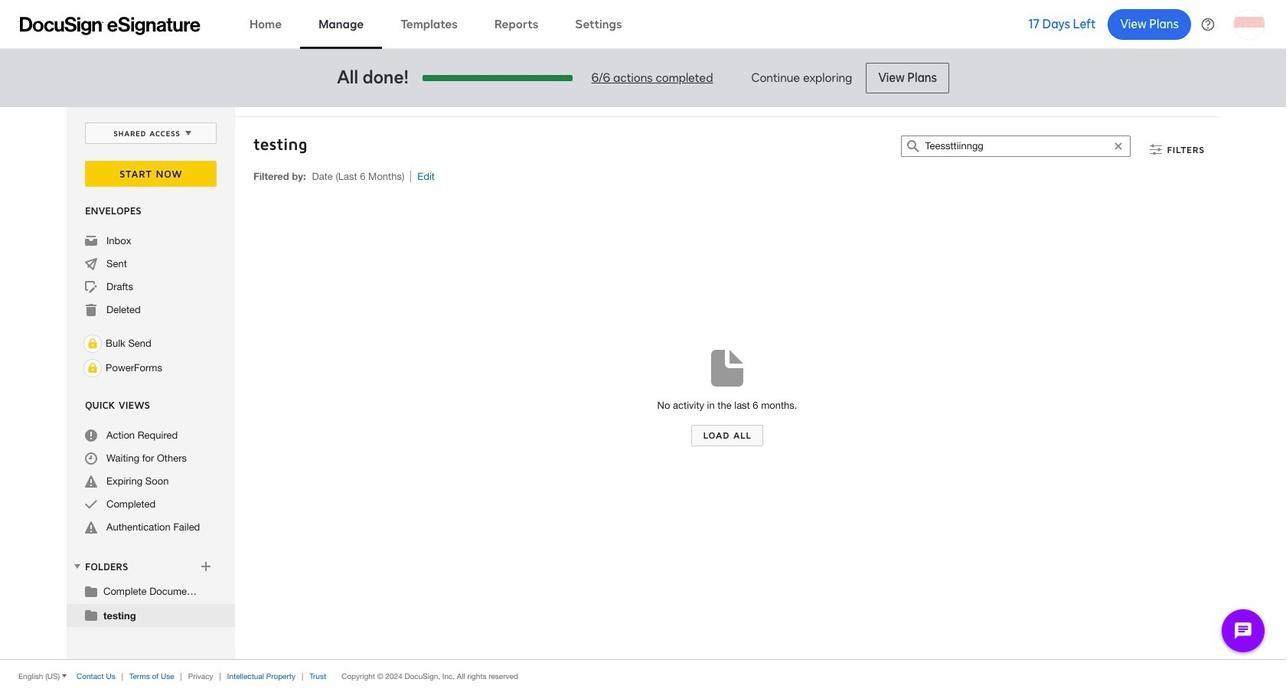 Task type: describe. For each thing, give the bounding box(es) containing it.
trash image
[[85, 304, 97, 316]]

completed image
[[85, 498, 97, 511]]

docusign esignature image
[[20, 16, 201, 35]]

alert image
[[85, 476, 97, 488]]

draft image
[[85, 281, 97, 293]]

Search Folders text field
[[925, 136, 1108, 156]]

1 folder image from the top
[[85, 585, 97, 597]]

sent image
[[85, 258, 97, 270]]

secondary navigation region
[[67, 107, 1224, 659]]

inbox image
[[85, 235, 97, 247]]

your uploaded profile image image
[[1234, 9, 1265, 39]]



Task type: locate. For each thing, give the bounding box(es) containing it.
folder image
[[85, 585, 97, 597], [85, 609, 97, 621]]

2 folder image from the top
[[85, 609, 97, 621]]

alert image
[[85, 521, 97, 534]]

view folders image
[[71, 560, 83, 573]]

lock image
[[83, 335, 102, 353]]

more info region
[[0, 659, 1286, 692]]

lock image
[[83, 359, 102, 377]]

1 vertical spatial folder image
[[85, 609, 97, 621]]

clock image
[[85, 453, 97, 465]]

0 vertical spatial folder image
[[85, 585, 97, 597]]

action required image
[[85, 430, 97, 442]]



Task type: vqa. For each thing, say whether or not it's contained in the screenshot.
Generic Name image
no



